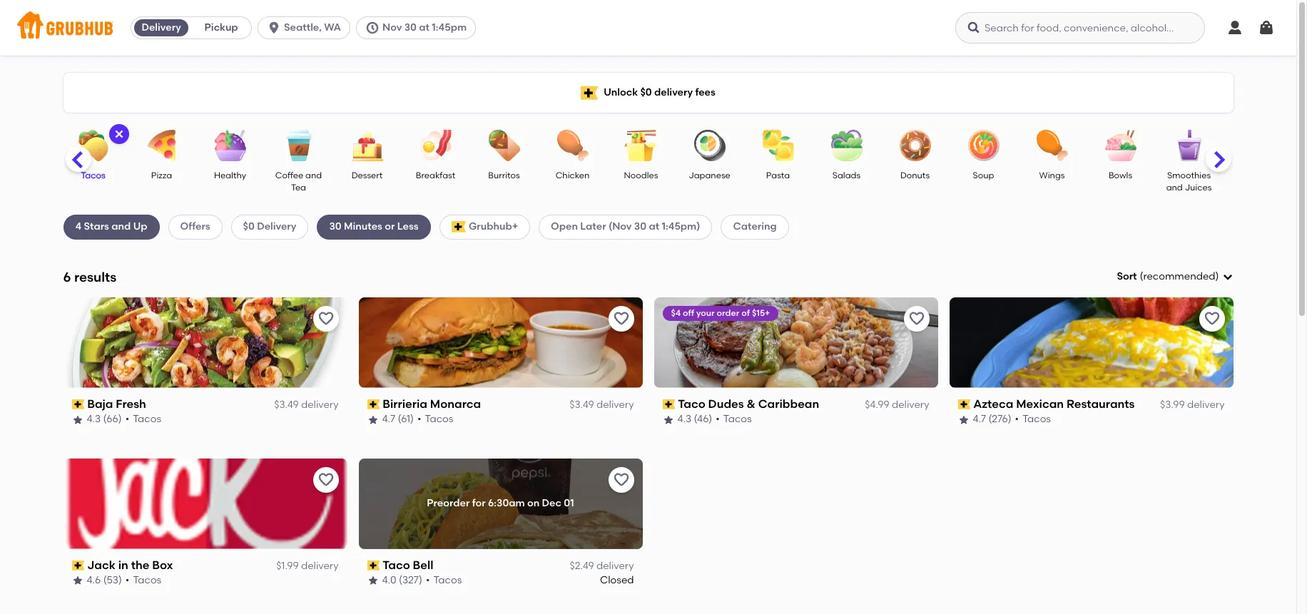 Task type: describe. For each thing, give the bounding box(es) containing it.
star icon image for jack in the box
[[72, 576, 83, 587]]

save this restaurant button for birrieria monarca
[[609, 306, 634, 332]]

2 horizontal spatial 30
[[634, 221, 647, 233]]

dec
[[542, 498, 562, 510]]

• tacos for monarca
[[418, 414, 454, 426]]

6 results
[[63, 269, 117, 285]]

results
[[74, 269, 117, 285]]

Search for food, convenience, alcohol... search field
[[956, 12, 1206, 44]]

later
[[581, 221, 606, 233]]

$15+
[[752, 308, 770, 318]]

30 inside nov 30 at 1:45pm 'button'
[[404, 21, 417, 34]]

bowls
[[1109, 171, 1133, 181]]

minutes
[[344, 221, 383, 233]]

4.3 (66)
[[87, 414, 122, 426]]

subscription pass image for birrieria monarca
[[367, 400, 380, 410]]

save this restaurant button for baja fresh
[[313, 306, 339, 332]]

salads
[[833, 171, 861, 181]]

on
[[528, 498, 540, 510]]

star icon image left 4.0
[[367, 576, 379, 587]]

grubhub plus flag logo image for grubhub+
[[452, 222, 466, 233]]

(53)
[[103, 575, 122, 587]]

preorder
[[427, 498, 470, 510]]

pizza
[[151, 171, 172, 181]]

box
[[152, 559, 173, 572]]

$4.99 delivery
[[865, 399, 930, 411]]

(66)
[[103, 414, 122, 426]]

• for dudes
[[716, 414, 720, 426]]

off
[[683, 308, 695, 318]]

nov 30 at 1:45pm button
[[356, 16, 482, 39]]

taco dudes & caribbean logo image
[[654, 298, 938, 388]]

chicken
[[556, 171, 590, 181]]

delivery for taco dudes & caribbean
[[892, 399, 930, 411]]

4.3 for baja fresh
[[87, 414, 101, 426]]

pasta image
[[753, 130, 803, 161]]

open
[[551, 221, 578, 233]]

• tacos for in
[[126, 575, 161, 587]]

6:30am
[[488, 498, 525, 510]]

wa
[[324, 21, 341, 34]]

or
[[385, 221, 395, 233]]

1:45pm)
[[662, 221, 701, 233]]

grubhub+
[[469, 221, 518, 233]]

baja fresh
[[87, 397, 146, 411]]

(46)
[[694, 414, 713, 426]]

salads image
[[822, 130, 872, 161]]

star icon image for baja fresh
[[72, 414, 83, 426]]

star icon image for birrieria monarca
[[367, 414, 379, 426]]

$3.99
[[1161, 399, 1185, 411]]

)
[[1216, 271, 1220, 283]]

closed
[[600, 575, 634, 587]]

breakfast
[[416, 171, 456, 181]]

taco dudes & caribbean
[[678, 397, 820, 411]]

stars
[[84, 221, 109, 233]]

4.0
[[382, 575, 397, 587]]

$3.99 delivery
[[1161, 399, 1225, 411]]

burritos
[[488, 171, 520, 181]]

&
[[747, 397, 756, 411]]

tacos for taco dudes & caribbean
[[724, 414, 752, 426]]

tacos for birrieria monarca
[[425, 414, 454, 426]]

in
[[118, 559, 128, 572]]

4.7 (61)
[[382, 414, 414, 426]]

$2.49 delivery
[[570, 560, 634, 572]]

tacos down bell
[[434, 575, 462, 587]]

coffee and tea
[[275, 171, 322, 193]]

pickup button
[[191, 16, 251, 39]]

soup
[[973, 171, 995, 181]]

donuts
[[901, 171, 930, 181]]

smoothies and juices image
[[1165, 130, 1215, 161]]

dessert
[[352, 171, 383, 181]]

open later (nov 30 at 1:45pm)
[[551, 221, 701, 233]]

$3.49 delivery for birrieria monarca
[[570, 399, 634, 411]]

healthy
[[214, 171, 246, 181]]

seattle, wa button
[[258, 16, 356, 39]]

save this restaurant image for azteca mexican restaurants
[[1204, 310, 1221, 327]]

noodles image
[[616, 130, 666, 161]]

$1.99
[[276, 560, 299, 572]]

bell
[[413, 559, 434, 572]]

• for mexican
[[1015, 414, 1019, 426]]

japanese
[[689, 171, 731, 181]]

delivery for azteca mexican restaurants
[[1188, 399, 1225, 411]]

(327)
[[399, 575, 422, 587]]

order
[[717, 308, 740, 318]]

japanese image
[[685, 130, 735, 161]]

taco for taco bell
[[383, 559, 410, 572]]

smoothies
[[1168, 171, 1211, 181]]

seattle, wa
[[284, 21, 341, 34]]

dudes
[[709, 397, 744, 411]]

subscription pass image for taco dudes & caribbean
[[663, 400, 675, 410]]

monarca
[[430, 397, 481, 411]]

1:45pm
[[432, 21, 467, 34]]

pickup
[[205, 21, 238, 34]]

(nov
[[609, 221, 632, 233]]

fees
[[696, 86, 716, 98]]

star icon image for taco dudes & caribbean
[[663, 414, 674, 426]]

sort ( recommended )
[[1117, 271, 1220, 283]]

4.7 for birrieria monarca
[[382, 414, 395, 426]]

save this restaurant button for azteca mexican restaurants
[[1200, 306, 1225, 332]]

subscription pass image for taco bell
[[367, 561, 380, 571]]

birrieria
[[383, 397, 428, 411]]

$1.99 delivery
[[276, 560, 339, 572]]

birrieria monarca
[[383, 397, 481, 411]]

4
[[75, 221, 81, 233]]

• for fresh
[[125, 414, 129, 426]]

tacos down tacos image
[[81, 171, 105, 181]]

at inside 'button'
[[419, 21, 430, 34]]

azteca
[[974, 397, 1014, 411]]

soup image
[[959, 130, 1009, 161]]

healthy image
[[205, 130, 255, 161]]

(61)
[[398, 414, 414, 426]]

donuts image
[[890, 130, 940, 161]]

and for smoothies and juices
[[1167, 183, 1183, 193]]

wings
[[1040, 171, 1065, 181]]

tacos for baja fresh
[[133, 414, 161, 426]]

star icon image for azteca mexican restaurants
[[958, 414, 970, 426]]



Task type: vqa. For each thing, say whether or not it's contained in the screenshot.


Task type: locate. For each thing, give the bounding box(es) containing it.
1 vertical spatial delivery
[[257, 221, 297, 233]]

azteca mexican restaurants logo image
[[950, 298, 1234, 388]]

None field
[[1117, 270, 1234, 284]]

svg image inside seattle, wa button
[[267, 21, 281, 35]]

0 vertical spatial and
[[306, 171, 322, 181]]

1 vertical spatial $0
[[243, 221, 255, 233]]

0 horizontal spatial subscription pass image
[[72, 400, 84, 410]]

breakfast image
[[411, 130, 461, 161]]

delivery inside button
[[142, 21, 181, 34]]

• for monarca
[[418, 414, 422, 426]]

coffee and tea image
[[274, 130, 324, 161]]

• right (53)
[[126, 575, 129, 587]]

• tacos down fresh
[[125, 414, 161, 426]]

1 $3.49 from the left
[[274, 399, 299, 411]]

1 vertical spatial and
[[1167, 183, 1183, 193]]

1 horizontal spatial 30
[[404, 21, 417, 34]]

at left "1:45pm)"
[[649, 221, 660, 233]]

(276)
[[989, 414, 1012, 426]]

30 right nov
[[404, 21, 417, 34]]

save this restaurant button for jack in the box
[[313, 467, 339, 493]]

0 vertical spatial $0
[[641, 86, 652, 98]]

1 horizontal spatial $0
[[641, 86, 652, 98]]

01
[[564, 498, 574, 510]]

$3.49 delivery
[[274, 399, 339, 411], [570, 399, 634, 411]]

6
[[63, 269, 71, 285]]

1 vertical spatial grubhub plus flag logo image
[[452, 222, 466, 233]]

tacos
[[81, 171, 105, 181], [133, 414, 161, 426], [425, 414, 454, 426], [724, 414, 752, 426], [1023, 414, 1051, 426], [133, 575, 161, 587], [434, 575, 462, 587]]

pasta
[[767, 171, 790, 181]]

and for coffee and tea
[[306, 171, 322, 181]]

subscription pass image left "azteca"
[[958, 400, 971, 410]]

taco up 4.0 (327)
[[383, 559, 410, 572]]

0 horizontal spatial taco
[[383, 559, 410, 572]]

•
[[125, 414, 129, 426], [418, 414, 422, 426], [716, 414, 720, 426], [1015, 414, 1019, 426], [126, 575, 129, 587], [426, 575, 430, 587]]

0 horizontal spatial $0
[[243, 221, 255, 233]]

1 horizontal spatial subscription pass image
[[663, 400, 675, 410]]

restaurants
[[1067, 397, 1135, 411]]

0 vertical spatial at
[[419, 21, 430, 34]]

0 vertical spatial delivery
[[142, 21, 181, 34]]

1 horizontal spatial grubhub plus flag logo image
[[581, 86, 598, 100]]

your
[[697, 308, 715, 318]]

dessert image
[[342, 130, 392, 161]]

subscription pass image left jack
[[72, 561, 84, 571]]

subscription pass image left dudes
[[663, 400, 675, 410]]

nov
[[383, 21, 402, 34]]

• right (61)
[[418, 414, 422, 426]]

and down smoothies
[[1167, 183, 1183, 193]]

subscription pass image for jack in the box
[[72, 561, 84, 571]]

save this restaurant image
[[317, 310, 334, 327], [613, 310, 630, 327], [908, 310, 925, 327], [1204, 310, 1221, 327], [613, 472, 630, 489]]

none field containing sort
[[1117, 270, 1234, 284]]

save this restaurant button
[[313, 306, 339, 332], [609, 306, 634, 332], [904, 306, 930, 332], [1200, 306, 1225, 332], [313, 467, 339, 493], [609, 467, 634, 493]]

4.3 left (46) at the bottom right of page
[[678, 414, 692, 426]]

• right (276)
[[1015, 414, 1019, 426]]

0 horizontal spatial $3.49 delivery
[[274, 399, 339, 411]]

caribbean
[[759, 397, 820, 411]]

and inside coffee and tea
[[306, 171, 322, 181]]

mexican
[[1017, 397, 1064, 411]]

4.7 left (276)
[[973, 414, 987, 426]]

fresh
[[116, 397, 146, 411]]

recommended
[[1144, 271, 1216, 283]]

coffee
[[275, 171, 304, 181]]

unlock
[[604, 86, 638, 98]]

$3.49 for fresh
[[274, 399, 299, 411]]

1 horizontal spatial and
[[306, 171, 322, 181]]

1 horizontal spatial taco
[[678, 397, 706, 411]]

$3.49 delivery for baja fresh
[[274, 399, 339, 411]]

delivery for baja fresh
[[301, 399, 339, 411]]

juices
[[1185, 183, 1212, 193]]

svg image
[[1227, 19, 1244, 36], [1258, 19, 1276, 36], [267, 21, 281, 35]]

$2.49
[[570, 560, 594, 572]]

unlock $0 delivery fees
[[604, 86, 716, 98]]

svg image
[[365, 21, 380, 35], [967, 21, 981, 35], [113, 128, 125, 140], [1222, 271, 1234, 283]]

4 stars and up
[[75, 221, 147, 233]]

2 4.7 from the left
[[973, 414, 987, 426]]

baja fresh logo image
[[63, 298, 347, 388]]

• tacos down the at the bottom of page
[[126, 575, 161, 587]]

0 horizontal spatial and
[[112, 221, 131, 233]]

delivery for jack in the box
[[301, 560, 339, 572]]

save this restaurant image for taco bell
[[613, 472, 630, 489]]

4.7 left (61)
[[382, 414, 395, 426]]

1 subscription pass image from the left
[[72, 400, 84, 410]]

delivery left pickup
[[142, 21, 181, 34]]

4.3 for taco dudes & caribbean
[[678, 414, 692, 426]]

wings image
[[1028, 130, 1078, 161]]

delivery down tea
[[257, 221, 297, 233]]

and left up
[[112, 221, 131, 233]]

subscription pass image for azteca mexican restaurants
[[958, 400, 971, 410]]

subscription pass image left baja
[[72, 400, 84, 410]]

• tacos down dudes
[[716, 414, 752, 426]]

less
[[397, 221, 419, 233]]

seattle,
[[284, 21, 322, 34]]

1 4.7 from the left
[[382, 414, 395, 426]]

offers
[[180, 221, 210, 233]]

azteca mexican restaurants
[[974, 397, 1135, 411]]

tea
[[291, 183, 306, 193]]

2 horizontal spatial and
[[1167, 183, 1183, 193]]

• right (66)
[[125, 414, 129, 426]]

(
[[1140, 271, 1144, 283]]

chicken image
[[548, 130, 598, 161]]

save this restaurant image for birrieria monarca
[[613, 310, 630, 327]]

• tacos down bell
[[426, 575, 462, 587]]

• for in
[[126, 575, 129, 587]]

1 horizontal spatial 4.3
[[678, 414, 692, 426]]

bowls image
[[1096, 130, 1146, 161]]

taco bell
[[383, 559, 434, 572]]

birrieria monarca logo image
[[359, 298, 643, 388]]

star icon image left 4.6
[[72, 576, 83, 587]]

• tacos for mexican
[[1015, 414, 1051, 426]]

• tacos down birrieria monarca
[[418, 414, 454, 426]]

svg image inside field
[[1222, 271, 1234, 283]]

tacos for azteca mexican restaurants
[[1023, 414, 1051, 426]]

• tacos for dudes
[[716, 414, 752, 426]]

0 horizontal spatial at
[[419, 21, 430, 34]]

tacos image
[[68, 130, 118, 161]]

tacos down birrieria monarca
[[425, 414, 454, 426]]

4.7
[[382, 414, 395, 426], [973, 414, 987, 426]]

taco up 4.3 (46)
[[678, 397, 706, 411]]

jack
[[87, 559, 115, 572]]

star icon image left 4.7 (61)
[[367, 414, 379, 426]]

30 minutes or less
[[329, 221, 419, 233]]

$4.99
[[865, 399, 890, 411]]

star icon image left 4.3 (46)
[[663, 414, 674, 426]]

0 horizontal spatial $3.49
[[274, 399, 299, 411]]

star icon image left 4.7 (276)
[[958, 414, 970, 426]]

star icon image
[[72, 414, 83, 426], [367, 414, 379, 426], [663, 414, 674, 426], [958, 414, 970, 426], [72, 576, 83, 587], [367, 576, 379, 587]]

0 horizontal spatial svg image
[[267, 21, 281, 35]]

4.3 down baja
[[87, 414, 101, 426]]

grubhub plus flag logo image left grubhub+
[[452, 222, 466, 233]]

subscription pass image
[[72, 400, 84, 410], [663, 400, 675, 410]]

tacos down mexican
[[1023, 414, 1051, 426]]

1 horizontal spatial $3.49
[[570, 399, 594, 411]]

• tacos for fresh
[[125, 414, 161, 426]]

0 horizontal spatial grubhub plus flag logo image
[[452, 222, 466, 233]]

$3.49 for monarca
[[570, 399, 594, 411]]

4.6
[[87, 575, 101, 587]]

1 $3.49 delivery from the left
[[274, 399, 339, 411]]

catering
[[733, 221, 777, 233]]

tacos for jack in the box
[[133, 575, 161, 587]]

$3.49
[[274, 399, 299, 411], [570, 399, 594, 411]]

30 right (nov
[[634, 221, 647, 233]]

subscription pass image left the birrieria
[[367, 400, 380, 410]]

and inside smoothies and juices
[[1167, 183, 1183, 193]]

jack in the box logo image
[[63, 459, 347, 549]]

1 horizontal spatial $3.49 delivery
[[570, 399, 634, 411]]

grubhub plus flag logo image for unlock $0 delivery fees
[[581, 86, 598, 100]]

at left 1:45pm
[[419, 21, 430, 34]]

up
[[133, 221, 147, 233]]

subscription pass image
[[367, 400, 380, 410], [958, 400, 971, 410], [72, 561, 84, 571], [367, 561, 380, 571]]

tacos down taco dudes & caribbean
[[724, 414, 752, 426]]

30 left the minutes
[[329, 221, 342, 233]]

save this restaurant button for taco bell
[[609, 467, 634, 493]]

svg image inside nov 30 at 1:45pm 'button'
[[365, 21, 380, 35]]

delivery button
[[131, 16, 191, 39]]

0 horizontal spatial 4.3
[[87, 414, 101, 426]]

• tacos down mexican
[[1015, 414, 1051, 426]]

$0
[[641, 86, 652, 98], [243, 221, 255, 233]]

0 horizontal spatial delivery
[[142, 21, 181, 34]]

$0 right unlock
[[641, 86, 652, 98]]

0 vertical spatial grubhub plus flag logo image
[[581, 86, 598, 100]]

of
[[742, 308, 750, 318]]

1 horizontal spatial at
[[649, 221, 660, 233]]

2 horizontal spatial svg image
[[1258, 19, 1276, 36]]

delivery for birrieria monarca
[[597, 399, 634, 411]]

4.7 for azteca mexican restaurants
[[973, 414, 987, 426]]

subscription pass image left taco bell
[[367, 561, 380, 571]]

$4
[[671, 308, 681, 318]]

grubhub plus flag logo image
[[581, 86, 598, 100], [452, 222, 466, 233]]

2 vertical spatial and
[[112, 221, 131, 233]]

subscription pass image for baja fresh
[[72, 400, 84, 410]]

0 horizontal spatial 4.7
[[382, 414, 395, 426]]

tacos down the at the bottom of page
[[133, 575, 161, 587]]

4.3
[[87, 414, 101, 426], [678, 414, 692, 426]]

1 vertical spatial taco
[[383, 559, 410, 572]]

2 4.3 from the left
[[678, 414, 692, 426]]

pizza image
[[137, 130, 187, 161]]

star icon image left 4.3 (66)
[[72, 414, 83, 426]]

1 vertical spatial at
[[649, 221, 660, 233]]

and up tea
[[306, 171, 322, 181]]

• right (46) at the bottom right of page
[[716, 414, 720, 426]]

1 horizontal spatial svg image
[[1227, 19, 1244, 36]]

• tacos
[[125, 414, 161, 426], [418, 414, 454, 426], [716, 414, 752, 426], [1015, 414, 1051, 426], [126, 575, 161, 587], [426, 575, 462, 587]]

30
[[404, 21, 417, 34], [329, 221, 342, 233], [634, 221, 647, 233]]

• down bell
[[426, 575, 430, 587]]

taco for taco dudes & caribbean
[[678, 397, 706, 411]]

grubhub plus flag logo image left unlock
[[581, 86, 598, 100]]

1 horizontal spatial delivery
[[257, 221, 297, 233]]

2 subscription pass image from the left
[[663, 400, 675, 410]]

0 horizontal spatial 30
[[329, 221, 342, 233]]

$4 off your order of $15+
[[671, 308, 770, 318]]

2 $3.49 delivery from the left
[[570, 399, 634, 411]]

$0 right offers
[[243, 221, 255, 233]]

save this restaurant image for baja fresh
[[317, 310, 334, 327]]

$0 delivery
[[243, 221, 297, 233]]

the
[[131, 559, 149, 572]]

preorder for 6:30am on dec 01
[[427, 498, 574, 510]]

smoothies and juices
[[1167, 171, 1212, 193]]

4.0 (327)
[[382, 575, 422, 587]]

save this restaurant image
[[317, 472, 334, 489]]

for
[[472, 498, 486, 510]]

4.6 (53)
[[87, 575, 122, 587]]

tacos down fresh
[[133, 414, 161, 426]]

2 $3.49 from the left
[[570, 399, 594, 411]]

main navigation navigation
[[0, 0, 1297, 56]]

nov 30 at 1:45pm
[[383, 21, 467, 34]]

0 vertical spatial taco
[[678, 397, 706, 411]]

noodles
[[624, 171, 658, 181]]

4.3 (46)
[[678, 414, 713, 426]]

jack in the box
[[87, 559, 173, 572]]

taco
[[678, 397, 706, 411], [383, 559, 410, 572]]

burritos image
[[479, 130, 529, 161]]

delivery for taco bell
[[597, 560, 634, 572]]

1 4.3 from the left
[[87, 414, 101, 426]]

1 horizontal spatial 4.7
[[973, 414, 987, 426]]



